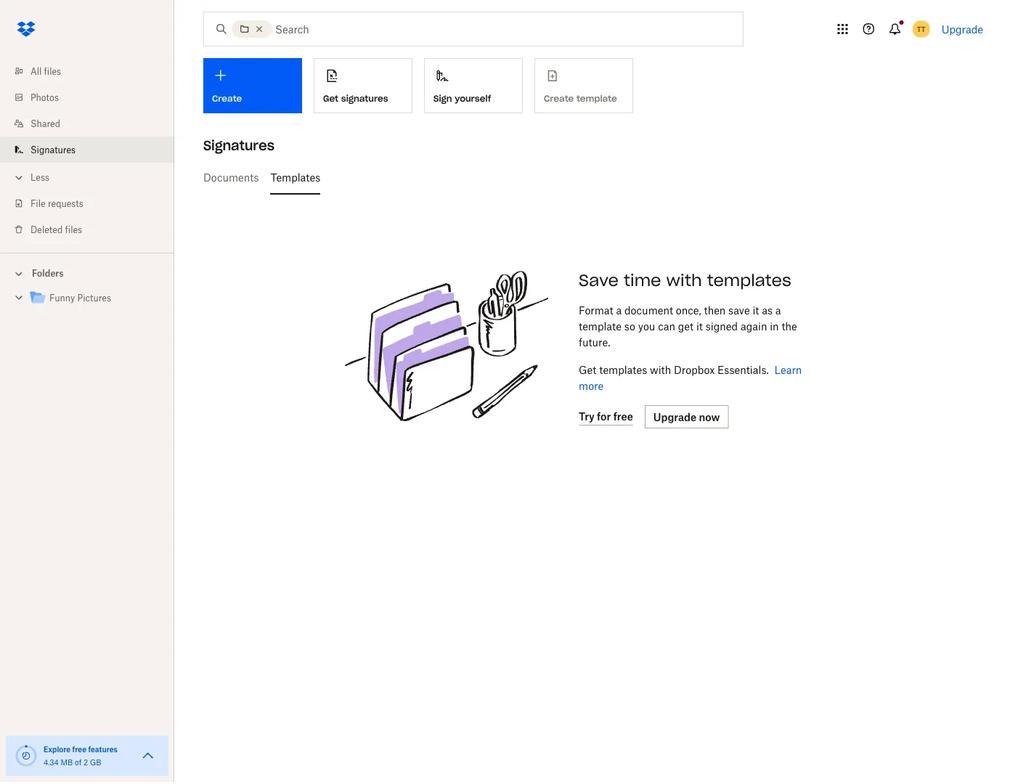 Task type: describe. For each thing, give the bounding box(es) containing it.
sign
[[434, 93, 452, 104]]

get signatures button
[[314, 58, 413, 113]]

save time with templates
[[579, 270, 792, 291]]

templates tab
[[271, 160, 321, 195]]

try for free
[[579, 411, 634, 423]]

upgrade for upgrade now
[[654, 411, 697, 423]]

yourself
[[455, 93, 491, 104]]

folders button
[[0, 262, 174, 284]]

in
[[770, 320, 779, 332]]

2 a from the left
[[776, 304, 782, 316]]

explore
[[44, 745, 71, 754]]

with for time
[[667, 270, 702, 291]]

once,
[[676, 304, 702, 316]]

sign yourself button
[[424, 58, 523, 113]]

funny
[[49, 293, 75, 304]]

the
[[782, 320, 798, 332]]

files for deleted files
[[65, 224, 82, 235]]

signed
[[706, 320, 738, 332]]

photos
[[31, 92, 59, 103]]

upgrade link
[[942, 23, 984, 35]]

create button
[[203, 58, 302, 113]]

get
[[679, 320, 694, 332]]

with for templates
[[650, 364, 672, 376]]

template
[[579, 320, 622, 332]]

documents
[[203, 171, 259, 183]]

format a document once, then save it as a template so you can get it signed again in the future.
[[579, 304, 798, 348]]

file requests
[[31, 198, 83, 209]]

as
[[762, 304, 773, 316]]

tt
[[918, 24, 926, 33]]

create
[[212, 93, 242, 104]]

0 horizontal spatial it
[[697, 320, 703, 332]]

0 horizontal spatial templates
[[600, 364, 648, 376]]

dropbox image
[[12, 15, 41, 44]]

dropbox
[[674, 364, 715, 376]]

1 horizontal spatial templates
[[708, 270, 792, 291]]

then
[[705, 304, 726, 316]]

format
[[579, 304, 614, 316]]

4.34
[[44, 758, 59, 767]]

get signatures
[[323, 93, 389, 104]]

document
[[625, 304, 674, 316]]

quota usage element
[[15, 745, 38, 768]]

get for get signatures
[[323, 93, 339, 104]]

try for free button
[[579, 408, 634, 426]]

time
[[624, 270, 662, 291]]

shared
[[31, 118, 60, 129]]

explore free features 4.34 mb of 2 gb
[[44, 745, 118, 767]]

for
[[597, 411, 611, 423]]

upgrade for upgrade link
[[942, 23, 984, 35]]

get for get templates with dropbox essentials.
[[579, 364, 597, 376]]

tt button
[[910, 17, 934, 41]]



Task type: locate. For each thing, give the bounding box(es) containing it.
a right format
[[617, 304, 622, 316]]

1 horizontal spatial it
[[753, 304, 760, 316]]

signatures down 'shared'
[[31, 144, 76, 155]]

a right as
[[776, 304, 782, 316]]

1 horizontal spatial free
[[614, 411, 634, 423]]

essentials.
[[718, 364, 769, 376]]

0 horizontal spatial upgrade
[[654, 411, 697, 423]]

0 vertical spatial free
[[614, 411, 634, 423]]

all files
[[31, 66, 61, 77]]

deleted files
[[31, 224, 82, 235]]

1 horizontal spatial signatures
[[203, 137, 275, 154]]

save
[[579, 270, 619, 291]]

0 vertical spatial get
[[323, 93, 339, 104]]

less image
[[12, 170, 26, 185]]

try
[[579, 411, 595, 423]]

list containing all files
[[0, 49, 174, 253]]

tab list containing documents
[[203, 160, 990, 195]]

upgrade right tt dropdown button
[[942, 23, 984, 35]]

None field
[[0, 0, 106, 16]]

free right for
[[614, 411, 634, 423]]

1 vertical spatial free
[[72, 745, 86, 754]]

Search in folder "Funny Pictures" text field
[[275, 21, 714, 37]]

2
[[84, 758, 88, 767]]

learn
[[775, 364, 803, 376]]

files right deleted
[[65, 224, 82, 235]]

1 vertical spatial templates
[[600, 364, 648, 376]]

upgrade inside button
[[654, 411, 697, 423]]

folders
[[32, 268, 64, 279]]

signatures
[[203, 137, 275, 154], [31, 144, 76, 155]]

templates
[[708, 270, 792, 291], [600, 364, 648, 376]]

all files link
[[12, 58, 174, 84]]

upgrade
[[942, 23, 984, 35], [654, 411, 697, 423]]

0 vertical spatial it
[[753, 304, 760, 316]]

1 vertical spatial get
[[579, 364, 597, 376]]

1 horizontal spatial files
[[65, 224, 82, 235]]

deleted
[[31, 224, 63, 235]]

less
[[31, 172, 49, 183]]

deleted files link
[[12, 217, 174, 243]]

1 vertical spatial upgrade
[[654, 411, 697, 423]]

0 vertical spatial upgrade
[[942, 23, 984, 35]]

templates
[[271, 171, 321, 183]]

signatures list item
[[0, 137, 174, 163]]

now
[[699, 411, 720, 423]]

so
[[625, 320, 636, 332]]

upgrade left now
[[654, 411, 697, 423]]

signatures inside list item
[[31, 144, 76, 155]]

0 horizontal spatial a
[[617, 304, 622, 316]]

get
[[323, 93, 339, 104], [579, 364, 597, 376]]

templates up more
[[600, 364, 648, 376]]

0 horizontal spatial get
[[323, 93, 339, 104]]

future.
[[579, 336, 611, 348]]

learn more
[[579, 364, 803, 392]]

funny pictures link
[[29, 289, 163, 308]]

free inside explore free features 4.34 mb of 2 gb
[[72, 745, 86, 754]]

1 vertical spatial files
[[65, 224, 82, 235]]

0 vertical spatial files
[[44, 66, 61, 77]]

with
[[667, 270, 702, 291], [650, 364, 672, 376]]

files right 'all' at left
[[44, 66, 61, 77]]

free up of
[[72, 745, 86, 754]]

learn more link
[[579, 364, 803, 392]]

get left signatures
[[323, 93, 339, 104]]

0 horizontal spatial free
[[72, 745, 86, 754]]

gb
[[90, 758, 101, 767]]

upgrade now
[[654, 411, 720, 423]]

get up more
[[579, 364, 597, 376]]

1 horizontal spatial a
[[776, 304, 782, 316]]

documents tab
[[203, 160, 259, 195]]

upgrade now button
[[645, 405, 729, 429]]

requests
[[48, 198, 83, 209]]

with up once,
[[667, 270, 702, 291]]

it
[[753, 304, 760, 316], [697, 320, 703, 332]]

tab list
[[203, 160, 990, 195]]

signatures up documents in the top left of the page
[[203, 137, 275, 154]]

pictures
[[77, 293, 111, 304]]

1 horizontal spatial get
[[579, 364, 597, 376]]

files for all files
[[44, 66, 61, 77]]

0 vertical spatial templates
[[708, 270, 792, 291]]

a
[[617, 304, 622, 316], [776, 304, 782, 316]]

file
[[31, 198, 46, 209]]

photos link
[[12, 84, 174, 110]]

again
[[741, 320, 768, 332]]

mb
[[61, 758, 73, 767]]

1 horizontal spatial upgrade
[[942, 23, 984, 35]]

shared link
[[12, 110, 174, 137]]

can
[[658, 320, 676, 332]]

signatures
[[341, 93, 389, 104]]

signatures link
[[12, 137, 174, 163]]

0 horizontal spatial files
[[44, 66, 61, 77]]

list
[[0, 49, 174, 253]]

you
[[639, 320, 656, 332]]

with left dropbox
[[650, 364, 672, 376]]

templates up save
[[708, 270, 792, 291]]

sign yourself
[[434, 93, 491, 104]]

1 vertical spatial with
[[650, 364, 672, 376]]

files
[[44, 66, 61, 77], [65, 224, 82, 235]]

of
[[75, 758, 82, 767]]

get inside get signatures button
[[323, 93, 339, 104]]

get templates with dropbox essentials.
[[579, 364, 769, 376]]

funny pictures
[[49, 293, 111, 304]]

it right get
[[697, 320, 703, 332]]

free
[[614, 411, 634, 423], [72, 745, 86, 754]]

free inside button
[[614, 411, 634, 423]]

1 a from the left
[[617, 304, 622, 316]]

1 vertical spatial it
[[697, 320, 703, 332]]

file requests link
[[12, 190, 174, 217]]

more
[[579, 380, 604, 392]]

0 horizontal spatial signatures
[[31, 144, 76, 155]]

features
[[88, 745, 118, 754]]

all
[[31, 66, 42, 77]]

0 vertical spatial with
[[667, 270, 702, 291]]

save
[[729, 304, 750, 316]]

it left as
[[753, 304, 760, 316]]



Task type: vqa. For each thing, say whether or not it's contained in the screenshot.
Add
no



